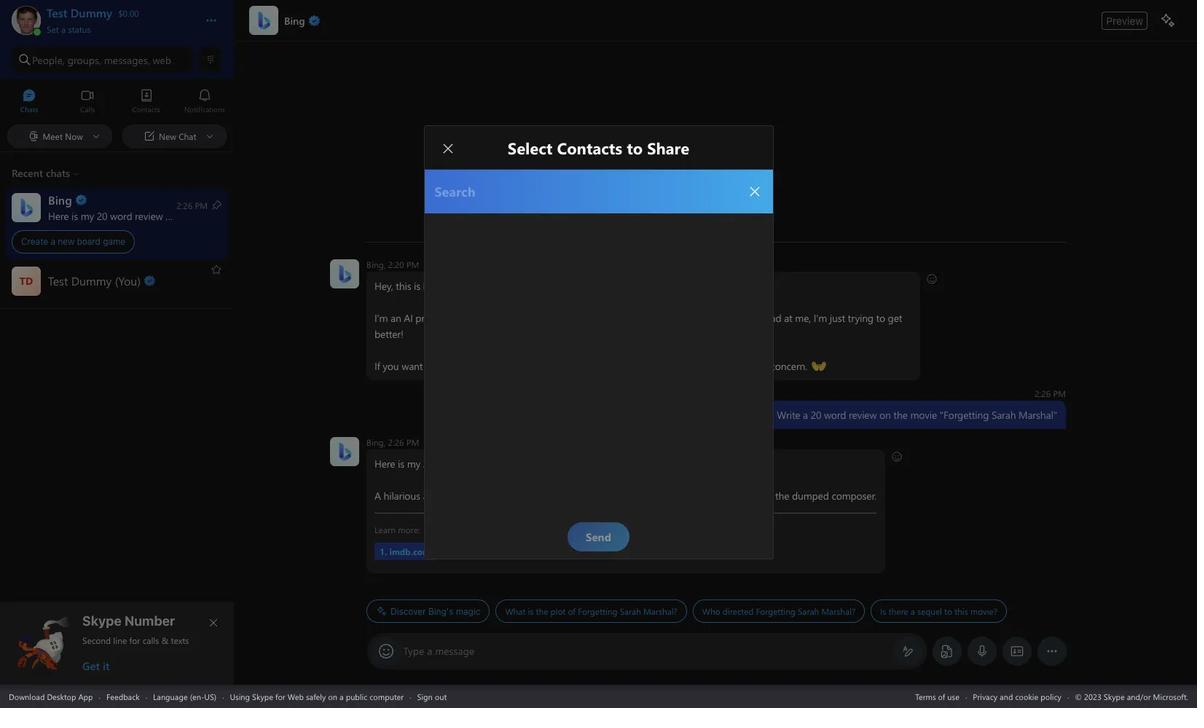 Task type: vqa. For each thing, say whether or not it's contained in the screenshot.
menu at top
no



Task type: describe. For each thing, give the bounding box(es) containing it.
game
[[103, 236, 125, 247]]

i
[[591, 311, 593, 325]]

2 want from the left
[[598, 359, 619, 373]]

a right there on the bottom
[[911, 606, 915, 618]]

a left the public
[[340, 692, 344, 703]]

bing's
[[428, 606, 453, 617]]

weird.
[[690, 311, 716, 325]]

texts
[[171, 635, 189, 647]]

marshall":
[[631, 457, 674, 471]]

is
[[881, 606, 887, 618]]

on inside here is my 20 word review on the movie "forgetting sarah marshall": a hilarious and heartfelt comedy about love, loss, and moving on.
[[492, 457, 503, 471]]

on.
[[646, 489, 660, 503]]

over,
[[459, 359, 480, 373]]

it
[[103, 659, 110, 674]]

0 horizontal spatial this
[[396, 279, 411, 293]]

us)
[[204, 692, 217, 703]]

hey, this is bing
[[374, 279, 443, 293]]

bing, for bing, 2:26 pm
[[366, 437, 386, 448]]

line
[[113, 635, 127, 647]]

1 horizontal spatial and
[[591, 489, 608, 503]]

1 horizontal spatial 20
[[811, 408, 822, 422]]

feedback link
[[106, 692, 140, 703]]

use
[[948, 692, 960, 703]]

computer
[[370, 692, 404, 703]]

1 get from the left
[[745, 311, 759, 325]]

composer.
[[832, 489, 877, 503]]

app
[[78, 692, 93, 703]]

0 vertical spatial word
[[824, 408, 846, 422]]

1 horizontal spatial movie
[[911, 408, 937, 422]]

terms
[[916, 692, 937, 703]]

preview,
[[415, 311, 451, 325]]

type a message
[[404, 645, 475, 658]]

give
[[633, 359, 651, 373]]

sarah left marshal"
[[992, 408, 1016, 422]]

if
[[571, 359, 576, 373]]

people,
[[32, 53, 65, 67]]

privacy and cookie policy link
[[974, 692, 1062, 703]]

concern.
[[771, 359, 808, 373]]

marshal? inside what is the plot of forgetting sarah marshal? button
[[644, 606, 678, 618]]

0 vertical spatial "forgetting
[[940, 408, 989, 422]]

. and if you want to give me feedback, just report a concern.
[[545, 359, 810, 373]]

2 horizontal spatial and
[[1000, 692, 1014, 703]]

set a status
[[47, 23, 91, 35]]

second
[[82, 635, 111, 647]]

who directed forgetting sarah marshal?
[[702, 606, 856, 618]]

set a status button
[[47, 20, 191, 35]]

of inside button
[[568, 606, 576, 618]]

sign out
[[417, 692, 447, 703]]

people, groups, messages, web button
[[12, 47, 193, 73]]

1 horizontal spatial is
[[414, 279, 420, 293]]

my
[[407, 457, 420, 471]]

1 vertical spatial 2:26
[[388, 437, 404, 448]]

1 vertical spatial just
[[715, 359, 731, 373]]

skype number element
[[12, 614, 222, 674]]

hey,
[[374, 279, 393, 293]]

a left new
[[51, 236, 55, 247]]

for for calls
[[129, 635, 140, 647]]

i'm an ai preview, so i'm still learning. sometimes i might say something weird. don't get mad at me, i'm just trying to get better! if you want to start over, type
[[374, 311, 905, 373]]

type
[[482, 359, 502, 373]]

bing, 2:20 pm
[[366, 259, 419, 271]]

start
[[437, 359, 457, 373]]

to left the start
[[425, 359, 434, 373]]

1 i'm from the left
[[374, 311, 388, 325]]

out
[[435, 692, 447, 703]]

today heading
[[366, 225, 1066, 252]]

an
[[390, 311, 401, 325]]

create
[[21, 236, 48, 247]]

review inside here is my 20 word review on the movie "forgetting sarah marshall": a hilarious and heartfelt comedy about love, loss, and moving on.
[[461, 457, 489, 471]]

plot
[[551, 606, 566, 618]]

sign
[[417, 692, 433, 703]]

don't
[[719, 311, 742, 325]]

a
[[374, 489, 381, 503]]

so
[[454, 311, 464, 325]]

love,
[[547, 489, 567, 503]]

heartfelt
[[442, 489, 479, 503]]

bing, 2:26 pm
[[366, 437, 419, 448]]

set
[[47, 23, 59, 35]]

using
[[230, 692, 250, 703]]

language (en-us) link
[[153, 692, 217, 703]]

"forgetting inside here is my 20 word review on the movie "forgetting sarah marshall": a hilarious and heartfelt comedy about love, loss, and moving on.
[[552, 457, 601, 471]]

language
[[153, 692, 188, 703]]

for for web
[[276, 692, 286, 703]]

feedback,
[[670, 359, 713, 373]]

word inside here is my 20 word review on the movie "forgetting sarah marshall": a hilarious and heartfelt comedy about love, loss, and moving on.
[[436, 457, 459, 471]]

2 you from the left
[[579, 359, 595, 373]]

sarah inside here is my 20 word review on the movie "forgetting sarah marshall": a hilarious and heartfelt comedy about love, loss, and moving on.
[[604, 457, 629, 471]]

sarah up type a message text field
[[620, 606, 641, 618]]

new
[[58, 236, 74, 247]]

is for what
[[528, 606, 534, 618]]

create a new board game button
[[0, 188, 234, 259]]

0 vertical spatial skype
[[82, 614, 122, 629]]

say
[[624, 311, 639, 325]]

safely
[[306, 692, 326, 703]]

skype number
[[82, 614, 175, 629]]

better!
[[374, 327, 403, 341]]

marshal? inside who directed forgetting sarah marshal? button
[[822, 606, 856, 618]]

create a new board game
[[21, 236, 125, 247]]

me
[[654, 359, 668, 373]]

(openhands)
[[812, 359, 867, 373]]

2:20
[[388, 259, 404, 271]]

is for here
[[398, 457, 404, 471]]

board
[[77, 236, 101, 247]]

1 horizontal spatial 2:26
[[1035, 388, 1051, 400]]

still
[[482, 311, 497, 325]]

2:26 pm
[[1035, 388, 1066, 400]]

is there a sequel to this movie?
[[881, 606, 998, 618]]

(en-
[[190, 692, 204, 703]]

shines as the dumped composer.
[[731, 489, 877, 503]]



Task type: locate. For each thing, give the bounding box(es) containing it.
&
[[162, 635, 169, 647]]

just left trying
[[830, 311, 845, 325]]

0 vertical spatial movie
[[911, 408, 937, 422]]

of left use
[[939, 692, 946, 703]]

2 marshal? from the left
[[822, 606, 856, 618]]

get
[[745, 311, 759, 325], [888, 311, 903, 325]]

0 vertical spatial 20
[[811, 408, 822, 422]]

this right hey,
[[396, 279, 411, 293]]

trying
[[848, 311, 874, 325]]

1 vertical spatial for
[[276, 692, 286, 703]]

on for computer
[[328, 692, 338, 703]]

1 vertical spatial this
[[955, 606, 968, 618]]

bing, left 2:20
[[366, 259, 386, 271]]

bing, up here
[[366, 437, 386, 448]]

want inside i'm an ai preview, so i'm still learning. sometimes i might say something weird. don't get mad at me, i'm just trying to get better! if you want to start over, type
[[402, 359, 423, 373]]

word right write at the bottom right of the page
[[824, 408, 846, 422]]

1 bing, from the top
[[366, 259, 386, 271]]

0 vertical spatial on
[[880, 408, 891, 422]]

movie?
[[971, 606, 998, 618]]

just inside i'm an ai preview, so i'm still learning. sometimes i might say something weird. don't get mad at me, i'm just trying to get better! if you want to start over, type
[[830, 311, 845, 325]]

pm right 2:20
[[406, 259, 419, 271]]

0 vertical spatial bing,
[[366, 259, 386, 271]]

pm for bing, 2:26 pm
[[406, 437, 419, 448]]

this left movie?
[[955, 606, 968, 618]]

1 vertical spatial skype
[[252, 692, 273, 703]]

word right my
[[436, 457, 459, 471]]

download desktop app link
[[9, 692, 93, 703]]

a right set
[[61, 23, 66, 35]]

to right trying
[[876, 311, 886, 325]]

1 vertical spatial bing,
[[366, 437, 386, 448]]

3 i'm from the left
[[814, 311, 827, 325]]

1 horizontal spatial just
[[830, 311, 845, 325]]

0 horizontal spatial get
[[745, 311, 759, 325]]

1 horizontal spatial for
[[276, 692, 286, 703]]

to right sequel
[[945, 606, 953, 618]]

1 horizontal spatial i'm
[[466, 311, 480, 325]]

1 horizontal spatial this
[[955, 606, 968, 618]]

0 vertical spatial for
[[129, 635, 140, 647]]

2 bing, from the top
[[366, 437, 386, 448]]

i'm left 'an'
[[374, 311, 388, 325]]

Type a message text field
[[404, 645, 891, 660]]

calls
[[143, 635, 159, 647]]

skype up second
[[82, 614, 122, 629]]

skype right the using
[[252, 692, 273, 703]]

the inside button
[[536, 606, 548, 618]]

2 horizontal spatial i'm
[[814, 311, 827, 325]]

type
[[404, 645, 425, 658]]

get
[[82, 659, 100, 674]]

sarah right directed
[[798, 606, 819, 618]]

1 vertical spatial of
[[939, 692, 946, 703]]

a right type
[[427, 645, 433, 658]]

0 horizontal spatial just
[[715, 359, 731, 373]]

0 horizontal spatial on
[[328, 692, 338, 703]]

discover
[[390, 606, 426, 617]]

1 horizontal spatial want
[[598, 359, 619, 373]]

0 vertical spatial is
[[414, 279, 420, 293]]

web
[[153, 53, 171, 67]]

mad
[[762, 311, 782, 325]]

0 horizontal spatial word
[[436, 457, 459, 471]]

is left the bing
[[414, 279, 420, 293]]

0 horizontal spatial review
[[461, 457, 489, 471]]

forgetting right directed
[[756, 606, 796, 618]]

for left web
[[276, 692, 286, 703]]

Search text field
[[433, 182, 735, 201]]

pm for bing, 2:20 pm
[[406, 259, 419, 271]]

1 vertical spatial "forgetting
[[552, 457, 601, 471]]

1 vertical spatial pm
[[1054, 388, 1066, 400]]

0 horizontal spatial 20
[[423, 457, 434, 471]]

1 horizontal spatial get
[[888, 311, 903, 325]]

2:26
[[1035, 388, 1051, 400], [388, 437, 404, 448]]

desktop
[[47, 692, 76, 703]]

1 horizontal spatial on
[[492, 457, 503, 471]]

want
[[402, 359, 423, 373], [598, 359, 619, 373]]

shines
[[734, 489, 761, 503]]

want left give
[[598, 359, 619, 373]]

1 vertical spatial review
[[461, 457, 489, 471]]

0 horizontal spatial 2:26
[[388, 437, 404, 448]]

comedy
[[481, 489, 516, 503]]

1 marshal? from the left
[[644, 606, 678, 618]]

privacy and cookie policy
[[974, 692, 1062, 703]]

0 vertical spatial review
[[849, 408, 877, 422]]

policy
[[1041, 692, 1062, 703]]

get right trying
[[888, 311, 903, 325]]

forgetting right plot
[[578, 606, 618, 618]]

2 get from the left
[[888, 311, 903, 325]]

pm up my
[[406, 437, 419, 448]]

bing,
[[366, 259, 386, 271], [366, 437, 386, 448]]

who
[[702, 606, 720, 618]]

2 vertical spatial on
[[328, 692, 338, 703]]

messages,
[[104, 53, 150, 67]]

marshal? left is
[[822, 606, 856, 618]]

sometimes
[[540, 311, 588, 325]]

hilarious
[[383, 489, 420, 503]]

2 i'm from the left
[[466, 311, 480, 325]]

here is my 20 word review on the movie "forgetting sarah marshall": a hilarious and heartfelt comedy about love, loss, and moving on.
[[374, 457, 674, 503]]

movie inside here is my 20 word review on the movie "forgetting sarah marshall": a hilarious and heartfelt comedy about love, loss, and moving on.
[[523, 457, 550, 471]]

0 vertical spatial pm
[[406, 259, 419, 271]]

1 horizontal spatial forgetting
[[756, 606, 796, 618]]

number
[[125, 614, 175, 629]]

sarah up moving
[[604, 457, 629, 471]]

1 horizontal spatial "forgetting
[[940, 408, 989, 422]]

feedback
[[106, 692, 140, 703]]

pm up marshal"
[[1054, 388, 1066, 400]]

you right if
[[579, 359, 595, 373]]

0 horizontal spatial "forgetting
[[552, 457, 601, 471]]

if
[[374, 359, 380, 373]]

0 horizontal spatial i'm
[[374, 311, 388, 325]]

write
[[777, 408, 801, 422]]

is inside button
[[528, 606, 534, 618]]

20 right my
[[423, 457, 434, 471]]

1 horizontal spatial skype
[[252, 692, 273, 703]]

marshal? up type a message text field
[[644, 606, 678, 618]]

tab list
[[0, 82, 234, 122]]

second line for calls & texts
[[82, 635, 189, 647]]

here
[[374, 457, 395, 471]]

using skype for web safely on a public computer link
[[230, 692, 404, 703]]

to left give
[[622, 359, 631, 373]]

1 you from the left
[[383, 359, 399, 373]]

you right 'if'
[[383, 359, 399, 373]]

forgetting
[[578, 606, 618, 618], [756, 606, 796, 618]]

2:26 up here
[[388, 437, 404, 448]]

and right loss,
[[591, 489, 608, 503]]

download
[[9, 692, 45, 703]]

0 horizontal spatial is
[[398, 457, 404, 471]]

a right "report"
[[763, 359, 768, 373]]

2 horizontal spatial on
[[880, 408, 891, 422]]

want left the start
[[402, 359, 423, 373]]

and right "hilarious"
[[423, 489, 439, 503]]

this inside button
[[955, 606, 968, 618]]

of
[[568, 606, 576, 618], [939, 692, 946, 703]]

status
[[68, 23, 91, 35]]

movie
[[911, 408, 937, 422], [523, 457, 550, 471]]

and left 'cookie'
[[1000, 692, 1014, 703]]

to inside button
[[945, 606, 953, 618]]

what
[[505, 606, 526, 618]]

is left my
[[398, 457, 404, 471]]

a right write at the bottom right of the page
[[803, 408, 808, 422]]

0 horizontal spatial skype
[[82, 614, 122, 629]]

sequel
[[918, 606, 942, 618]]

0 vertical spatial of
[[568, 606, 576, 618]]

to
[[876, 311, 886, 325], [425, 359, 434, 373], [622, 359, 631, 373], [945, 606, 953, 618]]

report
[[733, 359, 760, 373]]

language (en-us)
[[153, 692, 217, 703]]

i'm right so
[[466, 311, 480, 325]]

moving
[[611, 489, 644, 503]]

is inside here is my 20 word review on the movie "forgetting sarah marshall": a hilarious and heartfelt comedy about love, loss, and moving on.
[[398, 457, 404, 471]]

privacy
[[974, 692, 998, 703]]

1 horizontal spatial you
[[579, 359, 595, 373]]

marshal?
[[644, 606, 678, 618], [822, 606, 856, 618]]

2 forgetting from the left
[[756, 606, 796, 618]]

0 horizontal spatial for
[[129, 635, 140, 647]]

about
[[519, 489, 545, 503]]

0 horizontal spatial movie
[[523, 457, 550, 471]]

0 horizontal spatial marshal?
[[644, 606, 678, 618]]

0 horizontal spatial of
[[568, 606, 576, 618]]

at
[[784, 311, 793, 325]]

for right line
[[129, 635, 140, 647]]

you inside i'm an ai preview, so i'm still learning. sometimes i might say something weird. don't get mad at me, i'm just trying to get better! if you want to start over, type
[[383, 359, 399, 373]]

on for "forgetting
[[880, 408, 891, 422]]

using skype for web safely on a public computer
[[230, 692, 404, 703]]

1 vertical spatial word
[[436, 457, 459, 471]]

1 horizontal spatial marshal?
[[822, 606, 856, 618]]

1 forgetting from the left
[[578, 606, 618, 618]]

1 vertical spatial on
[[492, 457, 503, 471]]

magic
[[456, 606, 480, 617]]

.
[[545, 359, 548, 373]]

1 horizontal spatial review
[[849, 408, 877, 422]]

public
[[346, 692, 368, 703]]

review
[[849, 408, 877, 422], [461, 457, 489, 471]]

1 vertical spatial is
[[398, 457, 404, 471]]

0 vertical spatial 2:26
[[1035, 388, 1051, 400]]

i'm
[[374, 311, 388, 325], [466, 311, 480, 325], [814, 311, 827, 325]]

discover bing's magic
[[390, 606, 480, 617]]

2 vertical spatial is
[[528, 606, 534, 618]]

for inside skype number element
[[129, 635, 140, 647]]

1 horizontal spatial of
[[939, 692, 946, 703]]

get left mad
[[745, 311, 759, 325]]

review down (openhands)
[[849, 408, 877, 422]]

20 inside here is my 20 word review on the movie "forgetting sarah marshall": a hilarious and heartfelt comedy about love, loss, and moving on.
[[423, 457, 434, 471]]

sarah
[[992, 408, 1016, 422], [604, 457, 629, 471], [620, 606, 641, 618], [798, 606, 819, 618]]

and
[[423, 489, 439, 503], [591, 489, 608, 503], [1000, 692, 1014, 703]]

groups,
[[68, 53, 101, 67]]

is right what
[[528, 606, 534, 618]]

of right plot
[[568, 606, 576, 618]]

0 vertical spatial this
[[396, 279, 411, 293]]

as
[[763, 489, 773, 503]]

preview
[[1107, 14, 1144, 27]]

sign out link
[[417, 692, 447, 703]]

there
[[889, 606, 909, 618]]

2 vertical spatial pm
[[406, 437, 419, 448]]

web
[[288, 692, 304, 703]]

terms of use link
[[916, 692, 960, 703]]

0 horizontal spatial want
[[402, 359, 423, 373]]

dumped
[[792, 489, 829, 503]]

1 want from the left
[[402, 359, 423, 373]]

2:26 up marshal"
[[1035, 388, 1051, 400]]

the inside here is my 20 word review on the movie "forgetting sarah marshall": a hilarious and heartfelt comedy about love, loss, and moving on.
[[506, 457, 520, 471]]

me,
[[795, 311, 811, 325]]

is there a sequel to this movie? button
[[871, 600, 1007, 623]]

0 vertical spatial just
[[830, 311, 845, 325]]

just left "report"
[[715, 359, 731, 373]]

bing, for bing, 2:20 pm
[[366, 259, 386, 271]]

a inside button
[[61, 23, 66, 35]]

0 horizontal spatial you
[[383, 359, 399, 373]]

1 vertical spatial 20
[[423, 457, 434, 471]]

message
[[435, 645, 475, 658]]

i'm right me,
[[814, 311, 827, 325]]

0 horizontal spatial and
[[423, 489, 439, 503]]

get it
[[82, 659, 110, 674]]

0 horizontal spatial forgetting
[[578, 606, 618, 618]]

1 horizontal spatial word
[[824, 408, 846, 422]]

what is the plot of forgetting sarah marshal? button
[[496, 600, 687, 623]]

20 right write at the bottom right of the page
[[811, 408, 822, 422]]

1 vertical spatial movie
[[523, 457, 550, 471]]

review up heartfelt
[[461, 457, 489, 471]]

2 horizontal spatial is
[[528, 606, 534, 618]]

marshal"
[[1019, 408, 1058, 422]]



